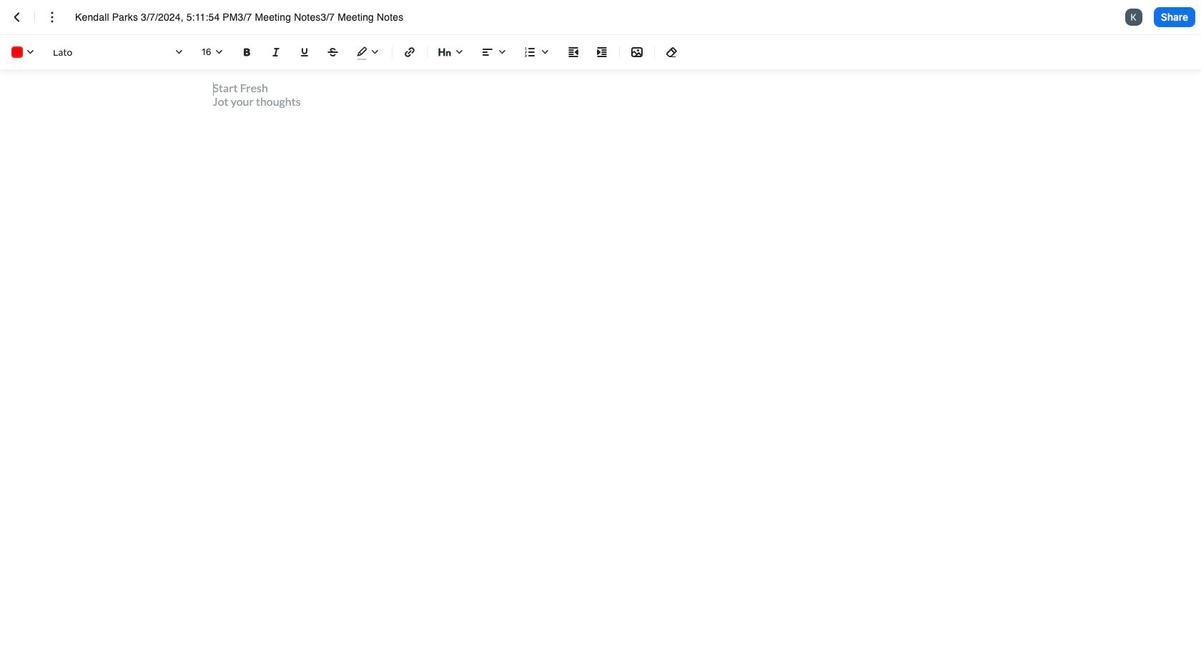 Task type: vqa. For each thing, say whether or not it's contained in the screenshot.
The Strikethrough image
yes



Task type: describe. For each thing, give the bounding box(es) containing it.
underline image
[[296, 44, 313, 61]]

decrease indent image
[[565, 44, 582, 61]]

italic image
[[267, 44, 285, 61]]

strikethrough image
[[325, 44, 342, 61]]

kendall parks image
[[1126, 9, 1143, 26]]

insert image image
[[629, 44, 646, 61]]

all notes image
[[9, 9, 26, 26]]

clear style image
[[664, 44, 681, 61]]

link image
[[401, 44, 418, 61]]



Task type: locate. For each thing, give the bounding box(es) containing it.
more image
[[44, 9, 61, 26]]

bold image
[[239, 44, 256, 61]]

None text field
[[75, 10, 430, 24]]

increase indent image
[[594, 44, 611, 61]]



